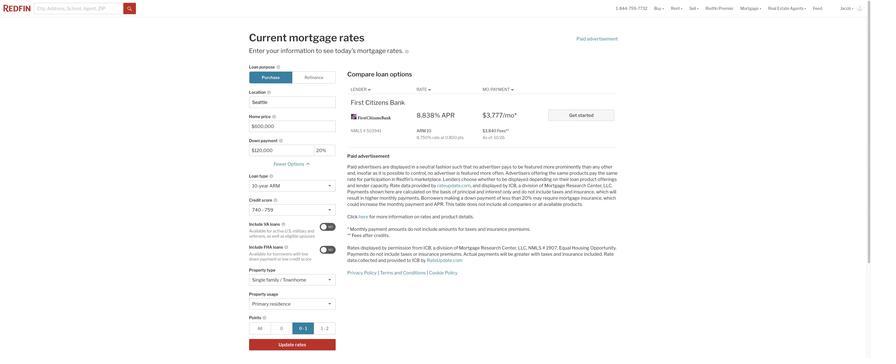 Task type: describe. For each thing, give the bounding box(es) containing it.
2 all from the left
[[538, 202, 543, 208]]

and right only
[[513, 190, 521, 195]]

product inside the paid advertisers are displayed in a neutral fashion such that no advertiser pays to be featured more prominently than any other and, insofar as it is possible to control, no advertiser is featured more often. advertisers offering the same products pay the same rate for participation in redfin's marketplace. lenders choose whether to be displayed depending on their loan product offerings and lender capacity. rate data provided by
[[580, 177, 597, 183]]

of down rateupdate.com
[[452, 190, 457, 195]]

0 vertical spatial insurance,
[[574, 190, 595, 195]]

▾ for buy ▾
[[663, 6, 665, 11]]

property usage
[[249, 292, 278, 297]]

0 vertical spatial monthly
[[380, 196, 397, 201]]

and down the apr.
[[433, 215, 440, 220]]

privacy
[[348, 271, 363, 276]]

at
[[441, 135, 445, 140]]

loan for loan purpose
[[249, 65, 259, 70]]

payments inside , and displayed by icb, a division of mortgage research center, llc. payments shown here are calculated on the basis of principal and interest only and do not include taxes and insurance, which will result in higher monthly payments. borrowers making a down payment of less than 20% may require mortgage insurance, which could increase the monthly payment and apr. this table does not include all companies or all available products.
[[348, 190, 369, 195]]

1-844-759-7732 link
[[616, 6, 648, 11]]

0 - 1
[[299, 327, 307, 332]]

0 horizontal spatial on
[[414, 215, 420, 220]]

740
[[252, 208, 261, 213]]

taxes down 1907,
[[541, 252, 553, 258]]

displayed up possible
[[391, 165, 411, 170]]

nmls # 503941
[[351, 129, 382, 133]]

sell ▾
[[690, 6, 699, 11]]

participation
[[364, 177, 391, 183]]

advertisement inside 'button'
[[587, 36, 618, 42]]

by down credits.
[[382, 246, 387, 251]]

mortgage inside rates displayed by permission from icb, a division of mortgage research center, llc, nmls # 1907, equal housing opportunity. payments do not include taxes or insurance premiums. actual payments will be greater with taxes and insurance included. rate data collected and provided to icb by
[[459, 246, 480, 251]]

rent
[[671, 6, 680, 11]]

for inside available for active u.s. military and veterans, as well as eligible spouses
[[267, 229, 272, 234]]

rate inside the paid advertisers are displayed in a neutral fashion such that no advertiser pays to be featured more prominently than any other and, insofar as it is possible to control, no advertiser is featured more often. advertisers offering the same products pay the same rate for participation in redfin's marketplace. lenders choose whether to be displayed depending on their loan product offerings and lender capacity. rate data provided by
[[348, 177, 356, 183]]

by inside , and displayed by icb, a division of mortgage research center, llc. payments shown here are calculated on the basis of principal and interest only and do not include taxes and insurance, which will result in higher monthly payments. borrowers making a down payment of less than 20% may require mortgage insurance, which could increase the monthly payment and apr. this table does not include all companies or all available products.
[[503, 183, 508, 189]]

that
[[463, 165, 472, 170]]

option group for points
[[249, 323, 336, 335]]

points
[[249, 316, 261, 321]]

enter your information to see today's mortgage rates.
[[249, 47, 404, 55]]

equal
[[559, 246, 571, 251]]

whether
[[478, 177, 496, 183]]

2 down payment text field from the left
[[316, 148, 333, 154]]

1 horizontal spatial no
[[473, 165, 478, 170]]

1 vertical spatial rates
[[421, 215, 432, 220]]

1 amounts from the left
[[388, 227, 407, 233]]

data inside the paid advertisers are displayed in a neutral fashion such that no advertiser pays to be featured more prominently than any other and, insofar as it is possible to control, no advertiser is featured more often. advertisers offering the same products pay the same rate for participation in redfin's marketplace. lenders choose whether to be displayed depending on their loan product offerings and lender capacity. rate data provided by
[[401, 183, 411, 189]]

property type
[[249, 268, 276, 273]]

1 vertical spatial featured
[[461, 171, 479, 176]]

home price
[[249, 114, 271, 119]]

townhome
[[283, 278, 306, 283]]

1 horizontal spatial paid advertisement
[[577, 36, 618, 42]]

u.s.
[[285, 229, 292, 234]]

include up may
[[536, 190, 551, 195]]

buy ▾ button
[[651, 0, 668, 17]]

veterans,
[[249, 234, 266, 239]]

advertisers
[[506, 171, 530, 176]]

current
[[249, 32, 287, 44]]

1 vertical spatial mortgage
[[357, 47, 386, 55]]

paid inside 'button'
[[577, 36, 586, 42]]

1 horizontal spatial low
[[302, 252, 308, 257]]

down payment element
[[314, 135, 333, 145]]

primary residence
[[252, 302, 291, 308]]

not inside rates displayed by permission from icb, a division of mortgage research center, llc, nmls # 1907, equal housing opportunity. payments do not include taxes or insurance premiums. actual payments will be greater with taxes and insurance included. rate data collected and provided to icb by
[[376, 252, 384, 258]]

conditions
[[403, 271, 426, 276]]

1 horizontal spatial rates
[[339, 32, 365, 44]]

fees
[[352, 233, 362, 239]]

all
[[258, 327, 263, 332]]

data inside rates displayed by permission from icb, a division of mortgage research center, llc, nmls # 1907, equal housing opportunity. payments do not include taxes or insurance premiums. actual payments will be greater with taxes and insurance included. rate data collected and provided to icb by
[[348, 258, 357, 264]]

▾ for rent ▾
[[681, 6, 683, 11]]

not right the does
[[479, 202, 486, 208]]

pts
[[458, 135, 464, 140]]

by right icb
[[421, 258, 426, 264]]

terms
[[380, 271, 393, 276]]

0 horizontal spatial insurance
[[419, 252, 439, 258]]

1 horizontal spatial information
[[389, 215, 413, 220]]

0 horizontal spatial paid advertisement
[[348, 154, 390, 159]]

down inside , and displayed by icb, a division of mortgage research center, llc. payments shown here are calculated on the basis of principal and interest only and do not include taxes and insurance, which will result in higher monthly payments. borrowers making a down payment of less than 20% may require mortgage insurance, which could increase the monthly payment and apr. this table does not include all companies or all available products.
[[465, 196, 476, 201]]

spouses
[[299, 234, 315, 239]]

cookie
[[429, 271, 444, 276]]

0 vertical spatial information
[[281, 47, 315, 55]]

paid advertisement button
[[577, 36, 618, 42]]

Refinance radio
[[292, 72, 336, 84]]

not inside * monthly payment amounts do not include amounts for taxes and insurance premiums. ** fees after credits.
[[414, 227, 422, 233]]

shown
[[370, 190, 384, 195]]

mortgage ▾ button
[[737, 0, 765, 17]]

and right ,
[[473, 183, 481, 189]]

1 | from the left
[[378, 271, 379, 276]]

and left interest
[[477, 190, 485, 195]]

refinance
[[305, 75, 324, 80]]

0 vertical spatial mortgage
[[289, 32, 337, 44]]

nmls inside rates displayed by permission from icb, a division of mortgage research center, llc, nmls # 1907, equal housing opportunity. payments do not include taxes or insurance premiums. actual payments will be greater with taxes and insurance included. rate data collected and provided to icb by
[[529, 246, 542, 251]]

loan purpose
[[249, 65, 275, 70]]

include for include va loans
[[249, 222, 263, 227]]

payment
[[491, 87, 510, 92]]

1 horizontal spatial featured
[[525, 165, 543, 170]]

do inside * monthly payment amounts do not include amounts for taxes and insurance premiums. ** fees after credits.
[[408, 227, 413, 233]]

payments.
[[398, 196, 420, 201]]

759
[[265, 208, 273, 213]]

llc.
[[604, 183, 613, 189]]

for inside the available for borrowers with low down payment or low credit score
[[267, 252, 272, 257]]

a up table
[[461, 196, 464, 201]]

property type element
[[249, 265, 333, 275]]

in inside , and displayed by icb, a division of mortgage research center, llc. payments shown here are calculated on the basis of principal and interest only and do not include taxes and insurance, which will result in higher monthly payments. borrowers making a down payment of less than 20% may require mortgage insurance, which could increase the monthly payment and apr. this table does not include all companies or all available products.
[[361, 196, 364, 201]]

prominently
[[556, 165, 581, 170]]

lender button
[[351, 87, 372, 92]]

# inside rates displayed by permission from icb, a division of mortgage research center, llc, nmls # 1907, equal housing opportunity. payments do not include taxes or insurance premiums. actual payments will be greater with taxes and insurance included. rate data collected and provided to icb by
[[543, 246, 546, 251]]

premiums. inside * monthly payment amounts do not include amounts for taxes and insurance premiums. ** fees after credits.
[[509, 227, 531, 233]]

to inside rates displayed by permission from icb, a division of mortgage research center, llc, nmls # 1907, equal housing opportunity. payments do not include taxes or insurance premiums. actual payments will be greater with taxes and insurance included. rate data collected and provided to icb by
[[407, 258, 411, 264]]

1 vertical spatial insurance,
[[581, 196, 603, 201]]

from
[[412, 246, 423, 251]]

down inside the available for borrowers with low down payment or low credit score
[[249, 257, 259, 262]]

the down any
[[598, 171, 605, 176]]

2 same from the left
[[606, 171, 618, 176]]

premiums. inside rates displayed by permission from icb, a division of mortgage research center, llc, nmls # 1907, equal housing opportunity. payments do not include taxes or insurance premiums. actual payments will be greater with taxes and insurance included. rate data collected and provided to icb by
[[440, 252, 463, 258]]

will inside , and displayed by icb, a division of mortgage research center, llc. payments shown here are calculated on the basis of principal and interest only and do not include taxes and insurance, which will result in higher monthly payments. borrowers making a down payment of less than 20% may require mortgage insurance, which could increase the monthly payment and apr. this table does not include all companies or all available products.
[[610, 190, 617, 195]]

and up the products. on the bottom right
[[565, 190, 573, 195]]

and down 1907,
[[554, 252, 562, 258]]

of down "depending"
[[539, 183, 544, 189]]

eligible
[[285, 234, 299, 239]]

loan for loan type
[[249, 174, 259, 179]]

redfin's
[[397, 177, 414, 183]]

*
[[348, 227, 349, 233]]

to down often.
[[497, 177, 501, 183]]

collected
[[358, 258, 377, 264]]

0 for 0
[[280, 327, 283, 332]]

displayed down advertisers
[[509, 177, 529, 183]]

payment down interest
[[477, 196, 496, 201]]

0 horizontal spatial as
[[267, 234, 271, 239]]

actual
[[464, 252, 477, 258]]

1 vertical spatial advertisement
[[358, 154, 390, 159]]

10-year arm
[[252, 184, 280, 189]]

- for 0
[[303, 327, 305, 332]]

credits.
[[374, 233, 390, 239]]

20%
[[522, 196, 532, 201]]

and down borrowers
[[425, 202, 433, 208]]

1 vertical spatial paid
[[348, 154, 357, 159]]

rate inside the paid advertisers are displayed in a neutral fashion such that no advertiser pays to be featured more prominently than any other and, insofar as it is possible to control, no advertiser is featured more often. advertisers offering the same products pay the same rate for participation in redfin's marketplace. lenders choose whether to be displayed depending on their loan product offerings and lender capacity. rate data provided by
[[390, 183, 400, 189]]

credit score
[[249, 198, 272, 203]]

va
[[264, 222, 269, 227]]

the right offering
[[549, 171, 556, 176]]

will inside rates displayed by permission from icb, a division of mortgage research center, llc, nmls # 1907, equal housing opportunity. payments do not include taxes or insurance premiums. actual payments will be greater with taxes and insurance included. rate data collected and provided to icb by
[[500, 252, 507, 258]]

All radio
[[249, 323, 271, 335]]

basis
[[440, 190, 451, 195]]

click here for more information on rates and product details.
[[348, 215, 474, 220]]

0 for 0 - 1
[[299, 327, 302, 332]]

location
[[249, 90, 266, 95]]

- for 740
[[262, 208, 264, 213]]

0 vertical spatial #
[[363, 129, 366, 133]]

opportunity.
[[591, 246, 617, 251]]

choose
[[462, 177, 477, 183]]

0 horizontal spatial score
[[262, 198, 272, 203]]

0 horizontal spatial arm
[[270, 184, 280, 189]]

premier
[[719, 6, 734, 11]]

and inside available for active u.s. military and veterans, as well as eligible spouses
[[308, 229, 314, 234]]

0 horizontal spatial here
[[359, 215, 369, 220]]

payments
[[478, 252, 499, 258]]

include for include fha loans
[[249, 245, 263, 250]]

control,
[[411, 171, 427, 176]]

credit
[[290, 257, 300, 262]]

0 horizontal spatial product
[[441, 215, 458, 220]]

apr
[[442, 112, 455, 119]]

- for 1
[[324, 327, 325, 332]]

or inside the available for borrowers with low down payment or low credit score
[[278, 257, 281, 262]]

1 vertical spatial no
[[428, 171, 433, 176]]

real
[[769, 6, 777, 11]]

loan type
[[249, 174, 268, 179]]

the up borrowers
[[432, 190, 439, 195]]

or inside , and displayed by icb, a division of mortgage research center, llc. payments shown here are calculated on the basis of principal and interest only and do not include taxes and insurance, which will result in higher monthly payments. borrowers making a down payment of less than 20% may require mortgage insurance, which could increase the monthly payment and apr. this table does not include all companies or all available products.
[[533, 202, 537, 208]]

center, inside rates displayed by permission from icb, a division of mortgage research center, llc, nmls # 1907, equal housing opportunity. payments do not include taxes or insurance premiums. actual payments will be greater with taxes and insurance included. rate data collected and provided to icb by
[[502, 246, 517, 251]]

or inside rates displayed by permission from icb, a division of mortgage research center, llc, nmls # 1907, equal housing opportunity. payments do not include taxes or insurance premiums. actual payments will be greater with taxes and insurance included. rate data collected and provided to icb by
[[413, 252, 418, 258]]

payment right down on the top of page
[[261, 139, 278, 143]]

rate inside rates displayed by permission from icb, a division of mortgage research center, llc, nmls # 1907, equal housing opportunity. payments do not include taxes or insurance premiums. actual payments will be greater with taxes and insurance included. rate data collected and provided to icb by
[[604, 252, 614, 258]]

2 horizontal spatial in
[[412, 165, 415, 170]]

2 horizontal spatial be
[[518, 165, 524, 170]]

rent ▾
[[671, 6, 683, 11]]

type for family
[[267, 268, 276, 273]]

get started button
[[549, 110, 615, 121]]

fewer options
[[274, 162, 304, 167]]

do inside rates displayed by permission from icb, a division of mortgage research center, llc, nmls # 1907, equal housing opportunity. payments do not include taxes or insurance premiums. actual payments will be greater with taxes and insurance included. rate data collected and provided to icb by
[[370, 252, 375, 258]]

options
[[390, 71, 412, 78]]

icb
[[412, 258, 420, 264]]

icb, inside rates displayed by permission from icb, a division of mortgage research center, llc, nmls # 1907, equal housing opportunity. payments do not include taxes or insurance premiums. actual payments will be greater with taxes and insurance included. rate data collected and provided to icb by
[[424, 246, 432, 251]]

rate inside arm 10 8.750 % rate at 0.800 pts
[[433, 135, 440, 140]]

2 | from the left
[[427, 271, 428, 276]]

0 horizontal spatial low
[[282, 257, 289, 262]]

0 vertical spatial which
[[596, 190, 609, 195]]

are inside the paid advertisers are displayed in a neutral fashion such that no advertiser pays to be featured more prominently than any other and, insofar as it is possible to control, no advertiser is featured more often. advertisers offering the same products pay the same rate for participation in redfin's marketplace. lenders choose whether to be displayed depending on their loan product offerings and lender capacity. rate data provided by
[[383, 165, 390, 170]]

0 horizontal spatial advertiser
[[434, 171, 456, 176]]

capacity.
[[371, 183, 389, 189]]

for right here 'link'
[[369, 215, 376, 220]]

down
[[249, 139, 260, 143]]

depending
[[530, 177, 552, 183]]

mo. payment button
[[483, 87, 515, 92]]

provided inside the paid advertisers are displayed in a neutral fashion such that no advertiser pays to be featured more prominently than any other and, insofar as it is possible to control, no advertiser is featured more often. advertisers offering the same products pay the same rate for participation in redfin's marketplace. lenders choose whether to be displayed depending on their loan product offerings and lender capacity. rate data provided by
[[412, 183, 430, 189]]

rate inside button
[[417, 87, 427, 92]]

update
[[279, 343, 294, 348]]

the right 'increase'
[[379, 202, 386, 208]]

1 - 2
[[321, 327, 329, 332]]

privacy policy | terms and conditions | cookie policy
[[348, 271, 458, 276]]

1 inside 0 - 1 radio
[[305, 327, 307, 332]]

to up "redfin's"
[[406, 171, 410, 176]]

payment down payments.
[[405, 202, 424, 208]]

payments inside rates displayed by permission from icb, a division of mortgage research center, llc, nmls # 1907, equal housing opportunity. payments do not include taxes or insurance premiums. actual payments will be greater with taxes and insurance included. rate data collected and provided to icb by
[[348, 252, 369, 258]]

to up advertisers
[[513, 165, 517, 170]]

0 vertical spatial advertiser
[[479, 165, 501, 170]]

lender
[[351, 87, 367, 92]]

▾ for jacob ▾
[[852, 6, 854, 11]]

paid advertisers are displayed in a neutral fashion such that no advertiser pays to be featured more prominently than any other and, insofar as it is possible to control, no advertiser is featured more often. advertisers offering the same products pay the same rate for participation in redfin's marketplace. lenders choose whether to be displayed depending on their loan product offerings and lender capacity. rate data provided by
[[348, 165, 618, 189]]

included.
[[584, 252, 603, 258]]

not up 20%
[[528, 190, 535, 195]]

740 - 759
[[252, 208, 273, 213]]

housing
[[572, 246, 590, 251]]

$3,840
[[483, 129, 497, 133]]

payment inside * monthly payment amounts do not include amounts for taxes and insurance premiums. ** fees after credits.
[[369, 227, 387, 233]]

1 horizontal spatial %
[[435, 112, 440, 119]]

possible
[[387, 171, 405, 176]]

first
[[351, 99, 364, 106]]

redfin premier button
[[703, 0, 737, 17]]

may
[[533, 196, 542, 201]]



Task type: locate. For each thing, give the bounding box(es) containing it.
0 horizontal spatial rate
[[348, 177, 356, 183]]

2 is from the left
[[457, 171, 460, 176]]

1 vertical spatial score
[[301, 257, 312, 262]]

for down the details.
[[458, 227, 465, 233]]

1 same from the left
[[557, 171, 569, 176]]

0 horizontal spatial data
[[348, 258, 357, 264]]

1 horizontal spatial loan
[[570, 177, 579, 183]]

displayed
[[391, 165, 411, 170], [509, 177, 529, 183], [482, 183, 502, 189], [361, 246, 381, 251]]

rates
[[348, 246, 360, 251]]

is down the such
[[457, 171, 460, 176]]

1 vertical spatial on
[[426, 190, 431, 195]]

0 horizontal spatial research
[[481, 246, 501, 251]]

mortgage
[[289, 32, 337, 44], [357, 47, 386, 55], [559, 196, 580, 201]]

2 vertical spatial rate
[[604, 252, 614, 258]]

1 available from the top
[[249, 229, 266, 234]]

option group up state, city, county, zip search field on the left top
[[249, 72, 336, 84]]

borrowers
[[273, 252, 292, 257]]

borrowers
[[421, 196, 444, 201]]

lenders
[[443, 177, 461, 183]]

taxes inside * monthly payment amounts do not include amounts for taxes and insurance premiums. ** fees after credits.
[[465, 227, 477, 233]]

arm right year
[[270, 184, 280, 189]]

2 loan from the top
[[249, 174, 259, 179]]

option group up the update rates button
[[249, 323, 336, 335]]

get started
[[569, 113, 594, 118]]

%
[[435, 112, 440, 119], [428, 135, 432, 140]]

same up 'their'
[[557, 171, 569, 176]]

**
[[348, 233, 351, 239]]

nmls left 503941
[[351, 129, 362, 133]]

products.
[[563, 202, 583, 208]]

payment inside the available for borrowers with low down payment or low credit score
[[260, 257, 277, 262]]

be left greater
[[508, 252, 514, 258]]

often.
[[492, 171, 505, 176]]

type inside 'element'
[[267, 268, 276, 273]]

terms and conditions link
[[380, 271, 426, 276]]

,
[[471, 183, 472, 189]]

other
[[601, 165, 613, 170]]

option group for loan purpose
[[249, 72, 336, 84]]

1 vertical spatial type
[[267, 268, 276, 273]]

available inside the available for borrowers with low down payment or low credit score
[[249, 252, 266, 257]]

0 inside radio
[[299, 327, 302, 332]]

for inside * monthly payment amounts do not include amounts for taxes and insurance premiums. ** fees after credits.
[[458, 227, 465, 233]]

0 vertical spatial on
[[553, 177, 559, 183]]

0 vertical spatial more
[[544, 165, 555, 170]]

today's
[[335, 47, 356, 55]]

1 vertical spatial premiums.
[[440, 252, 463, 258]]

1 vertical spatial include
[[249, 245, 263, 250]]

and left "lender"
[[348, 183, 355, 189]]

research inside rates displayed by permission from icb, a division of mortgage research center, llc, nmls # 1907, equal housing opportunity. payments do not include taxes or insurance premiums. actual payments will be greater with taxes and insurance included. rate data collected and provided to icb by
[[481, 246, 501, 251]]

2 available from the top
[[249, 252, 266, 257]]

rate down opportunity.
[[604, 252, 614, 258]]

0 horizontal spatial is
[[383, 171, 386, 176]]

1 vertical spatial payments
[[348, 252, 369, 258]]

2 payments from the top
[[348, 252, 369, 258]]

1 horizontal spatial be
[[508, 252, 514, 258]]

1 horizontal spatial 1
[[321, 327, 323, 332]]

2 horizontal spatial rate
[[604, 252, 614, 258]]

arm inside arm 10 8.750 % rate at 0.800 pts
[[417, 129, 426, 133]]

rate
[[433, 135, 440, 140], [348, 177, 356, 183]]

less
[[502, 196, 511, 201]]

▾ inside rent ▾ dropdown button
[[681, 6, 683, 11]]

option group containing all
[[249, 323, 336, 335]]

0 horizontal spatial 1
[[305, 327, 307, 332]]

% inside arm 10 8.750 % rate at 0.800 pts
[[428, 135, 432, 140]]

be up advertisers
[[518, 165, 524, 170]]

1 horizontal spatial data
[[401, 183, 411, 189]]

and right terms
[[394, 271, 402, 276]]

- left 2
[[324, 327, 325, 332]]

insurance down from
[[419, 252, 439, 258]]

▾ for mortgage ▾
[[760, 6, 762, 11]]

1 horizontal spatial division
[[522, 183, 538, 189]]

option group containing purchase
[[249, 72, 336, 84]]

property usage element
[[249, 289, 333, 299]]

0 horizontal spatial loan
[[376, 71, 389, 78]]

available for veterans,
[[249, 229, 266, 234]]

sell ▾ button
[[690, 0, 699, 17]]

10
[[427, 129, 432, 133]]

1 vertical spatial more
[[480, 171, 492, 176]]

update rates button
[[249, 340, 336, 351]]

1 vertical spatial be
[[502, 177, 508, 183]]

available for active u.s. military and veterans, as well as eligible spouses
[[249, 229, 315, 239]]

1 - 2 radio
[[314, 323, 336, 335]]

premiums. up rateupdate.com link
[[440, 252, 463, 258]]

1 horizontal spatial insurance
[[487, 227, 508, 233]]

- left 759
[[262, 208, 264, 213]]

| left terms
[[378, 271, 379, 276]]

neutral
[[420, 165, 435, 170]]

1 loan from the top
[[249, 65, 259, 70]]

than inside , and displayed by icb, a division of mortgage research center, llc. payments shown here are calculated on the basis of principal and interest only and do not include taxes and insurance, which will result in higher monthly payments. borrowers making a down payment of less than 20% may require mortgage insurance, which could increase the monthly payment and apr. this table does not include all companies or all available products.
[[512, 196, 521, 201]]

by up only
[[503, 183, 508, 189]]

▾ right agents
[[805, 6, 807, 11]]

1 horizontal spatial score
[[301, 257, 312, 262]]

insurance
[[487, 227, 508, 233], [419, 252, 439, 258], [563, 252, 583, 258]]

property inside property type 'element'
[[249, 268, 266, 273]]

4 ▾ from the left
[[760, 6, 762, 11]]

include down veterans, on the left bottom of the page
[[249, 245, 263, 250]]

2 horizontal spatial on
[[553, 177, 559, 183]]

a down advertisers
[[519, 183, 521, 189]]

1 horizontal spatial product
[[580, 177, 597, 183]]

0 horizontal spatial %
[[428, 135, 432, 140]]

# left 1907,
[[543, 246, 546, 251]]

City, Address, School, Agent, ZIP search field
[[34, 3, 123, 14]]

2 policy from the left
[[445, 271, 458, 276]]

2 0 from the left
[[299, 327, 302, 332]]

does
[[467, 202, 478, 208]]

redfin
[[706, 6, 718, 11]]

redfin premier
[[706, 6, 734, 11]]

a inside the paid advertisers are displayed in a neutral fashion such that no advertiser pays to be featured more prominently than any other and, insofar as it is possible to control, no advertiser is featured more often. advertisers offering the same products pay the same rate for participation in redfin's marketplace. lenders choose whether to be displayed depending on their loan product offerings and lender capacity. rate data provided by
[[416, 165, 419, 170]]

fees**
[[497, 129, 509, 133]]

available for payment
[[249, 252, 266, 257]]

rate down and,
[[348, 177, 356, 183]]

2 property from the top
[[249, 292, 266, 297]]

than inside the paid advertisers are displayed in a neutral fashion such that no advertiser pays to be featured more prominently than any other and, insofar as it is possible to control, no advertiser is featured more often. advertisers offering the same products pay the same rate for participation in redfin's marketplace. lenders choose whether to be displayed depending on their loan product offerings and lender capacity. rate data provided by
[[582, 165, 592, 170]]

taxes up require on the right bottom
[[552, 190, 564, 195]]

submit search image
[[127, 6, 132, 11]]

▾ right rent
[[681, 6, 683, 11]]

rateupdate.com link
[[437, 183, 471, 189]]

# left 503941
[[363, 129, 366, 133]]

2 ▾ from the left
[[681, 6, 683, 11]]

mortgage up enter your information to see today's mortgage rates.
[[289, 32, 337, 44]]

mo. payment
[[483, 87, 510, 92]]

options
[[288, 162, 304, 167]]

1 vertical spatial icb,
[[424, 246, 432, 251]]

, and displayed by icb, a division of mortgage research center, llc. payments shown here are calculated on the basis of principal and interest only and do not include taxes and insurance, which will result in higher monthly payments. borrowers making a down payment of less than 20% may require mortgage insurance, which could increase the monthly payment and apr. this table does not include all companies or all available products.
[[348, 183, 617, 208]]

icb,
[[509, 183, 518, 189], [424, 246, 432, 251]]

center, down pay
[[588, 183, 603, 189]]

here inside , and displayed by icb, a division of mortgage research center, llc. payments shown here are calculated on the basis of principal and interest only and do not include taxes and insurance, which will result in higher monthly payments. borrowers making a down payment of less than 20% may require mortgage insurance, which could increase the monthly payment and apr. this table does not include all companies or all available products.
[[385, 190, 395, 195]]

1 vertical spatial product
[[441, 215, 458, 220]]

down payment text field up fewer
[[252, 148, 312, 154]]

a inside rates displayed by permission from icb, a division of mortgage research center, llc, nmls # 1907, equal housing opportunity. payments do not include taxes or insurance premiums. actual payments will be greater with taxes and insurance included. rate data collected and provided to icb by
[[433, 246, 436, 251]]

are inside , and displayed by icb, a division of mortgage research center, llc. payments shown here are calculated on the basis of principal and interest only and do not include taxes and insurance, which will result in higher monthly payments. borrowers making a down payment of less than 20% may require mortgage insurance, which could increase the monthly payment and apr. this table does not include all companies or all available products.
[[396, 190, 402, 195]]

0 vertical spatial will
[[610, 190, 617, 195]]

1
[[305, 327, 307, 332], [321, 327, 323, 332]]

data down rates at the bottom left of page
[[348, 258, 357, 264]]

0 radio
[[271, 323, 293, 335]]

policy down the collected
[[364, 271, 377, 276]]

on left 'their'
[[553, 177, 559, 183]]

this
[[446, 202, 455, 208]]

503941
[[367, 129, 382, 133]]

2 horizontal spatial mortgage
[[559, 196, 580, 201]]

0 horizontal spatial 0
[[280, 327, 283, 332]]

1 0 from the left
[[280, 327, 283, 332]]

real estate agents ▾ link
[[769, 0, 807, 17]]

$3,777
[[483, 112, 503, 119]]

5 ▾ from the left
[[805, 6, 807, 11]]

2 amounts from the left
[[439, 227, 457, 233]]

1 horizontal spatial more
[[480, 171, 492, 176]]

is
[[383, 171, 386, 176], [457, 171, 460, 176]]

0 vertical spatial be
[[518, 165, 524, 170]]

State, City, County, ZIP search field
[[249, 97, 336, 108]]

1 horizontal spatial is
[[457, 171, 460, 176]]

and inside * monthly payment amounts do not include amounts for taxes and insurance premiums. ** fees after credits.
[[478, 227, 486, 233]]

0 horizontal spatial more
[[377, 215, 388, 220]]

property up single
[[249, 268, 266, 273]]

2 horizontal spatial or
[[533, 202, 537, 208]]

- inside 1 - 2 radio
[[324, 327, 325, 332]]

taxes down permission
[[401, 252, 412, 258]]

mortgage inside , and displayed by icb, a division of mortgage research center, llc. payments shown here are calculated on the basis of principal and interest only and do not include taxes and insurance, which will result in higher monthly payments. borrowers making a down payment of less than 20% may require mortgage insurance, which could increase the monthly payment and apr. this table does not include all companies or all available products.
[[545, 183, 566, 189]]

arm 10 8.750 % rate at 0.800 pts
[[417, 129, 464, 140]]

0 vertical spatial division
[[522, 183, 538, 189]]

information down payments.
[[389, 215, 413, 220]]

research up payments
[[481, 246, 501, 251]]

rate left the at
[[433, 135, 440, 140]]

of left less
[[497, 196, 501, 201]]

$3,840 fees** as of: 10/26
[[483, 129, 509, 140]]

1 vertical spatial monthly
[[387, 202, 404, 208]]

do up the collected
[[370, 252, 375, 258]]

type up family on the bottom of page
[[267, 268, 276, 273]]

same up the "offerings" at the right of the page
[[606, 171, 618, 176]]

1 1 from the left
[[305, 327, 307, 332]]

3 ▾ from the left
[[697, 6, 699, 11]]

Down payment text field
[[252, 148, 312, 154], [316, 148, 333, 154]]

and inside the paid advertisers are displayed in a neutral fashion such that no advertiser pays to be featured more prominently than any other and, insofar as it is possible to control, no advertiser is featured more often. advertisers offering the same products pay the same rate for participation in redfin's marketplace. lenders choose whether to be displayed depending on their loan product offerings and lender capacity. rate data provided by
[[348, 183, 355, 189]]

loan down products
[[570, 177, 579, 183]]

1 horizontal spatial rate
[[433, 135, 440, 140]]

option group
[[249, 72, 336, 84], [249, 323, 336, 335]]

1 vertical spatial which
[[604, 196, 616, 201]]

include down interest
[[487, 202, 502, 208]]

0 vertical spatial mortgage
[[741, 6, 759, 11]]

no right that
[[473, 165, 478, 170]]

loans for include fha loans
[[273, 245, 283, 250]]

rates displayed by permission from icb, a division of mortgage research center, llc, nmls # 1907, equal housing opportunity. payments do not include taxes or insurance premiums. actual payments will be greater with taxes and insurance included. rate data collected and provided to icb by
[[348, 246, 617, 264]]

property for single family / townhome
[[249, 268, 266, 273]]

0 vertical spatial option group
[[249, 72, 336, 84]]

1 all from the left
[[503, 202, 508, 208]]

mortgage inside , and displayed by icb, a division of mortgage research center, llc. payments shown here are calculated on the basis of principal and interest only and do not include taxes and insurance, which will result in higher monthly payments. borrowers making a down payment of less than 20% may require mortgage insurance, which could increase the monthly payment and apr. this table does not include all companies or all available products.
[[559, 196, 580, 201]]

rateupdate.com
[[427, 258, 463, 264]]

and up 'spouses'
[[308, 229, 314, 234]]

cookie policy link
[[429, 271, 458, 276]]

icb, inside , and displayed by icb, a division of mortgage research center, llc. payments shown here are calculated on the basis of principal and interest only and do not include taxes and insurance, which will result in higher monthly payments. borrowers making a down payment of less than 20% may require mortgage insurance, which could increase the monthly payment and apr. this table does not include all companies or all available products.
[[509, 183, 518, 189]]

for inside the paid advertisers are displayed in a neutral fashion such that no advertiser pays to be featured more prominently than any other and, insofar as it is possible to control, no advertiser is featured more often. advertisers offering the same products pay the same rate for participation in redfin's marketplace. lenders choose whether to be displayed depending on their loan product offerings and lender capacity. rate data provided by
[[357, 177, 363, 183]]

2 include from the top
[[249, 245, 263, 250]]

purchase
[[262, 75, 280, 80]]

could
[[348, 202, 359, 208]]

▾ inside buy ▾ dropdown button
[[663, 6, 665, 11]]

1 horizontal spatial on
[[426, 190, 431, 195]]

your
[[266, 47, 279, 55]]

advertiser up often.
[[479, 165, 501, 170]]

payment up credits.
[[369, 227, 387, 233]]

0 vertical spatial no
[[473, 165, 478, 170]]

0 vertical spatial score
[[262, 198, 272, 203]]

offerings
[[598, 177, 617, 183]]

2 vertical spatial do
[[370, 252, 375, 258]]

0 inside radio
[[280, 327, 283, 332]]

property up primary
[[249, 292, 266, 297]]

payments up result
[[348, 190, 369, 195]]

buy ▾ button
[[655, 0, 665, 17]]

▾ left real
[[760, 6, 762, 11]]

1 vertical spatial rate
[[390, 183, 400, 189]]

2 option group from the top
[[249, 323, 336, 335]]

in up the control,
[[412, 165, 415, 170]]

1 with from the left
[[293, 252, 301, 257]]

as
[[373, 171, 378, 176], [267, 234, 271, 239], [280, 234, 285, 239]]

0 vertical spatial here
[[385, 190, 395, 195]]

current mortgage rates
[[249, 32, 365, 44]]

of
[[539, 183, 544, 189], [452, 190, 457, 195], [497, 196, 501, 201], [454, 246, 458, 251]]

8.838 % apr
[[417, 112, 455, 119]]

2 with from the left
[[531, 252, 540, 258]]

information down current mortgage rates
[[281, 47, 315, 55]]

- inside 0 - 1 radio
[[303, 327, 305, 332]]

than up companies
[[512, 196, 521, 201]]

1 ▾ from the left
[[663, 6, 665, 11]]

▾ for sell ▾
[[697, 6, 699, 11]]

▾ inside mortgage ▾ dropdown button
[[760, 6, 762, 11]]

1 horizontal spatial provided
[[412, 183, 430, 189]]

or
[[533, 202, 537, 208], [413, 252, 418, 258], [278, 257, 281, 262]]

|
[[378, 271, 379, 276], [427, 271, 428, 276]]

0 vertical spatial icb,
[[509, 183, 518, 189]]

1 policy from the left
[[364, 271, 377, 276]]

▾ inside sell ▾ dropdown button
[[697, 6, 699, 11]]

amounts down this at right
[[439, 227, 457, 233]]

1 down payment text field from the left
[[252, 148, 312, 154]]

to left see
[[316, 47, 322, 55]]

more up whether
[[480, 171, 492, 176]]

▾
[[663, 6, 665, 11], [681, 6, 683, 11], [697, 6, 699, 11], [760, 6, 762, 11], [805, 6, 807, 11], [852, 6, 854, 11]]

to left icb
[[407, 258, 411, 264]]

payment
[[261, 139, 278, 143], [477, 196, 496, 201], [405, 202, 424, 208], [369, 227, 387, 233], [260, 257, 277, 262]]

mo.
[[483, 87, 490, 92]]

all down may
[[538, 202, 543, 208]]

on inside , and displayed by icb, a division of mortgage research center, llc. payments shown here are calculated on the basis of principal and interest only and do not include taxes and insurance, which will result in higher monthly payments. borrowers making a down payment of less than 20% may require mortgage insurance, which could increase the monthly payment and apr. this table does not include all companies or all available products.
[[426, 190, 431, 195]]

Purchase radio
[[249, 72, 293, 84]]

will down llc.
[[610, 190, 617, 195]]

do
[[522, 190, 527, 195], [408, 227, 413, 233], [370, 252, 375, 258]]

0 vertical spatial loan
[[376, 71, 389, 78]]

displayed inside , and displayed by icb, a division of mortgage research center, llc. payments shown here are calculated on the basis of principal and interest only and do not include taxes and insurance, which will result in higher monthly payments. borrowers making a down payment of less than 20% may require mortgage insurance, which could increase the monthly payment and apr. this table does not include all companies or all available products.
[[482, 183, 502, 189]]

here right click at the bottom
[[359, 215, 369, 220]]

here down capacity. at bottom
[[385, 190, 395, 195]]

real estate agents ▾ button
[[765, 0, 810, 17]]

not
[[528, 190, 535, 195], [479, 202, 486, 208], [414, 227, 422, 233], [376, 252, 384, 258]]

* monthly payment amounts do not include amounts for taxes and insurance premiums. ** fees after credits.
[[348, 227, 531, 239]]

policy
[[364, 271, 377, 276], [445, 271, 458, 276]]

any
[[593, 165, 600, 170]]

available up veterans, on the left bottom of the page
[[249, 229, 266, 234]]

1 horizontal spatial all
[[538, 202, 543, 208]]

mortgage up the products. on the bottom right
[[559, 196, 580, 201]]

center, inside , and displayed by icb, a division of mortgage research center, llc. payments shown here are calculated on the basis of principal and interest only and do not include taxes and insurance, which will result in higher monthly payments. borrowers making a down payment of less than 20% may require mortgage insurance, which could increase the monthly payment and apr. this table does not include all companies or all available products.
[[588, 183, 603, 189]]

of up rateupdate.com at bottom
[[454, 246, 458, 251]]

1 vertical spatial loan
[[570, 177, 579, 183]]

insurance down equal
[[563, 252, 583, 258]]

real estate agents ▾
[[769, 6, 807, 11]]

6 ▾ from the left
[[852, 6, 854, 11]]

type for year
[[259, 174, 268, 179]]

0 horizontal spatial will
[[500, 252, 507, 258]]

with right greater
[[531, 252, 540, 258]]

1 payments from the top
[[348, 190, 369, 195]]

1 property from the top
[[249, 268, 266, 273]]

0 vertical spatial in
[[412, 165, 415, 170]]

do inside , and displayed by icb, a division of mortgage research center, llc. payments shown here are calculated on the basis of principal and interest only and do not include taxes and insurance, which will result in higher monthly payments. borrowers making a down payment of less than 20% may require mortgage insurance, which could increase the monthly payment and apr. this table does not include all companies or all available products.
[[522, 190, 527, 195]]

2 vertical spatial more
[[377, 215, 388, 220]]

include up from
[[423, 227, 438, 233]]

mortgage inside dropdown button
[[741, 6, 759, 11]]

1 horizontal spatial in
[[392, 177, 396, 183]]

1 option group from the top
[[249, 72, 336, 84]]

require
[[543, 196, 558, 201]]

insurance inside * monthly payment amounts do not include amounts for taxes and insurance premiums. ** fees after credits.
[[487, 227, 508, 233]]

monthly down shown
[[380, 196, 397, 201]]

icb, up only
[[509, 183, 518, 189]]

of inside rates displayed by permission from icb, a division of mortgage research center, llc, nmls # 1907, equal housing opportunity. payments do not include taxes or insurance premiums. actual payments will be greater with taxes and insurance included. rate data collected and provided to icb by
[[454, 246, 458, 251]]

property for primary residence
[[249, 292, 266, 297]]

with inside the available for borrowers with low down payment or low credit score
[[293, 252, 301, 257]]

provided inside rates displayed by permission from icb, a division of mortgage research center, llc, nmls # 1907, equal housing opportunity. payments do not include taxes or insurance premiums. actual payments will be greater with taxes and insurance included. rate data collected and provided to icb by
[[387, 258, 406, 264]]

provided down permission
[[387, 258, 406, 264]]

0 vertical spatial rates
[[339, 32, 365, 44]]

insofar
[[357, 171, 372, 176]]

and up terms
[[378, 258, 386, 264]]

0 vertical spatial product
[[580, 177, 597, 183]]

2 vertical spatial mortgage
[[559, 196, 580, 201]]

| left cookie
[[427, 271, 428, 276]]

by down marketplace.
[[431, 183, 436, 189]]

1 horizontal spatial premiums.
[[509, 227, 531, 233]]

0 horizontal spatial nmls
[[351, 129, 362, 133]]

0 vertical spatial featured
[[525, 165, 543, 170]]

pay
[[590, 171, 597, 176]]

0 - 1 radio
[[292, 323, 314, 335]]

loan
[[249, 65, 259, 70], [249, 174, 259, 179]]

1 inside 1 - 2 radio
[[321, 327, 323, 332]]

taxes
[[552, 190, 564, 195], [465, 227, 477, 233], [401, 252, 412, 258], [541, 252, 553, 258]]

1 horizontal spatial arm
[[417, 129, 426, 133]]

click
[[348, 215, 358, 220]]

0 horizontal spatial do
[[370, 252, 375, 258]]

available inside available for active u.s. military and veterans, as well as eligible spouses
[[249, 229, 266, 234]]

0 horizontal spatial policy
[[364, 271, 377, 276]]

here link
[[359, 215, 369, 220]]

division up rateupdate.com link
[[437, 246, 453, 251]]

rates inside button
[[295, 343, 306, 348]]

rates up today's at the left of the page
[[339, 32, 365, 44]]

1 vertical spatial provided
[[387, 258, 406, 264]]

featured up choose on the right
[[461, 171, 479, 176]]

paid inside the paid advertisers are displayed in a neutral fashion such that no advertiser pays to be featured more prominently than any other and, insofar as it is possible to control, no advertiser is featured more often. advertisers offering the same products pay the same rate for participation in redfin's marketplace. lenders choose whether to be displayed depending on their loan product offerings and lender capacity. rate data provided by
[[348, 165, 357, 170]]

be inside rates displayed by permission from icb, a division of mortgage research center, llc, nmls # 1907, equal housing opportunity. payments do not include taxes or insurance premiums. actual payments will be greater with taxes and insurance included. rate data collected and provided to icb by
[[508, 252, 514, 258]]

for down va
[[267, 229, 272, 234]]

research
[[567, 183, 587, 189], [481, 246, 501, 251]]

▾ inside real estate agents ▾ link
[[805, 6, 807, 11]]

in right result
[[361, 196, 364, 201]]

data down "redfin's"
[[401, 183, 411, 189]]

0.800
[[445, 135, 457, 140]]

see
[[323, 47, 334, 55]]

0 vertical spatial than
[[582, 165, 592, 170]]

buy ▾
[[655, 6, 665, 11]]

0 vertical spatial rate
[[417, 87, 427, 92]]

property inside property usage element
[[249, 292, 266, 297]]

paid
[[577, 36, 586, 42], [348, 154, 357, 159], [348, 165, 357, 170]]

taxes inside , and displayed by icb, a division of mortgage research center, llc. payments shown here are calculated on the basis of principal and interest only and do not include taxes and insurance, which will result in higher monthly payments. borrowers making a down payment of less than 20% may require mortgage insurance, which could increase the monthly payment and apr. this table does not include all companies or all available products.
[[552, 190, 564, 195]]

1 is from the left
[[383, 171, 386, 176]]

1 horizontal spatial research
[[567, 183, 587, 189]]

1 horizontal spatial down payment text field
[[316, 148, 333, 154]]

2 vertical spatial be
[[508, 252, 514, 258]]

displayed inside rates displayed by permission from icb, a division of mortgage research center, llc, nmls # 1907, equal housing opportunity. payments do not include taxes or insurance premiums. actual payments will be greater with taxes and insurance included. rate data collected and provided to icb by
[[361, 246, 381, 251]]

with inside rates displayed by permission from icb, a division of mortgage research center, llc, nmls # 1907, equal housing opportunity. payments do not include taxes or insurance premiums. actual payments will be greater with taxes and insurance included. rate data collected and provided to icb by
[[531, 252, 540, 258]]

0 vertical spatial premiums.
[[509, 227, 531, 233]]

are up possible
[[383, 165, 390, 170]]

down payment text field down the down payment element
[[316, 148, 333, 154]]

as inside the paid advertisers are displayed in a neutral fashion such that no advertiser pays to be featured more prominently than any other and, insofar as it is possible to control, no advertiser is featured more often. advertisers offering the same products pay the same rate for participation in redfin's marketplace. lenders choose whether to be displayed depending on their loan product offerings and lender capacity. rate data provided by
[[373, 171, 378, 176]]

1 vertical spatial available
[[249, 252, 266, 257]]

by inside the paid advertisers are displayed in a neutral fashion such that no advertiser pays to be featured more prominently than any other and, insofar as it is possible to control, no advertiser is featured more often. advertisers offering the same products pay the same rate for participation in redfin's marketplace. lenders choose whether to be displayed depending on their loan product offerings and lender capacity. rate data provided by
[[431, 183, 436, 189]]

include inside * monthly payment amounts do not include amounts for taxes and insurance premiums. ** fees after credits.
[[423, 227, 438, 233]]

higher
[[365, 196, 379, 201]]

sell
[[690, 6, 697, 11]]

1 horizontal spatial as
[[280, 234, 285, 239]]

score right credit
[[301, 257, 312, 262]]

1 horizontal spatial nmls
[[529, 246, 542, 251]]

1 vertical spatial loans
[[273, 245, 283, 250]]

2 horizontal spatial insurance
[[563, 252, 583, 258]]

on inside the paid advertisers are displayed in a neutral fashion such that no advertiser pays to be featured more prominently than any other and, insofar as it is possible to control, no advertiser is featured more often. advertisers offering the same products pay the same rate for participation in redfin's marketplace. lenders choose whether to be displayed depending on their loan product offerings and lender capacity. rate data provided by
[[553, 177, 559, 183]]

loans for include va loans
[[270, 222, 280, 227]]

feed
[[814, 6, 823, 11]]

rate down "redfin's"
[[390, 183, 400, 189]]

1 horizontal spatial mortgage
[[545, 183, 566, 189]]

and up rates displayed by permission from icb, a division of mortgage research center, llc, nmls # 1907, equal housing opportunity. payments do not include taxes or insurance premiums. actual payments will be greater with taxes and insurance included. rate data collected and provided to icb by
[[478, 227, 486, 233]]

after
[[363, 233, 373, 239]]

arm
[[417, 129, 426, 133], [270, 184, 280, 189]]

premiums.
[[509, 227, 531, 233], [440, 252, 463, 258]]

0 vertical spatial research
[[567, 183, 587, 189]]

1 include from the top
[[249, 222, 263, 227]]

division inside rates displayed by permission from icb, a division of mortgage research center, llc, nmls # 1907, equal housing opportunity. payments do not include taxes or insurance premiums. actual payments will be greater with taxes and insurance included. rate data collected and provided to icb by
[[437, 246, 453, 251]]

Home price text field
[[252, 124, 333, 130]]

loan inside the paid advertisers are displayed in a neutral fashion such that no advertiser pays to be featured more prominently than any other and, insofar as it is possible to control, no advertiser is featured more often. advertisers offering the same products pay the same rate for participation in redfin's marketplace. lenders choose whether to be displayed depending on their loan product offerings and lender capacity. rate data provided by
[[570, 177, 579, 183]]

score inside the available for borrowers with low down payment or low credit score
[[301, 257, 312, 262]]

rates.
[[387, 47, 404, 55]]

0 vertical spatial paid advertisement
[[577, 36, 618, 42]]

division inside , and displayed by icb, a division of mortgage research center, llc. payments shown here are calculated on the basis of principal and interest only and do not include taxes and insurance, which will result in higher monthly payments. borrowers making a down payment of less than 20% may require mortgage insurance, which could increase the monthly payment and apr. this table does not include all companies or all available products.
[[522, 183, 538, 189]]

research inside , and displayed by icb, a division of mortgage research center, llc. payments shown here are calculated on the basis of principal and interest only and do not include taxes and insurance, which will result in higher monthly payments. borrowers making a down payment of less than 20% may require mortgage insurance, which could increase the monthly payment and apr. this table does not include all companies or all available products.
[[567, 183, 587, 189]]

2 1 from the left
[[321, 327, 323, 332]]

0 horizontal spatial rate
[[390, 183, 400, 189]]

0 vertical spatial nmls
[[351, 129, 362, 133]]

2 horizontal spatial -
[[324, 327, 325, 332]]

1-
[[616, 6, 620, 11]]

include inside rates displayed by permission from icb, a division of mortgage research center, llc, nmls # 1907, equal housing opportunity. payments do not include taxes or insurance premiums. actual payments will be greater with taxes and insurance included. rate data collected and provided to icb by
[[385, 252, 400, 258]]

as down active
[[280, 234, 285, 239]]

available down include fha loans
[[249, 252, 266, 257]]

on up borrowers
[[426, 190, 431, 195]]

1 horizontal spatial 0
[[299, 327, 302, 332]]



Task type: vqa. For each thing, say whether or not it's contained in the screenshot.
Real Estate Agents ▾
yes



